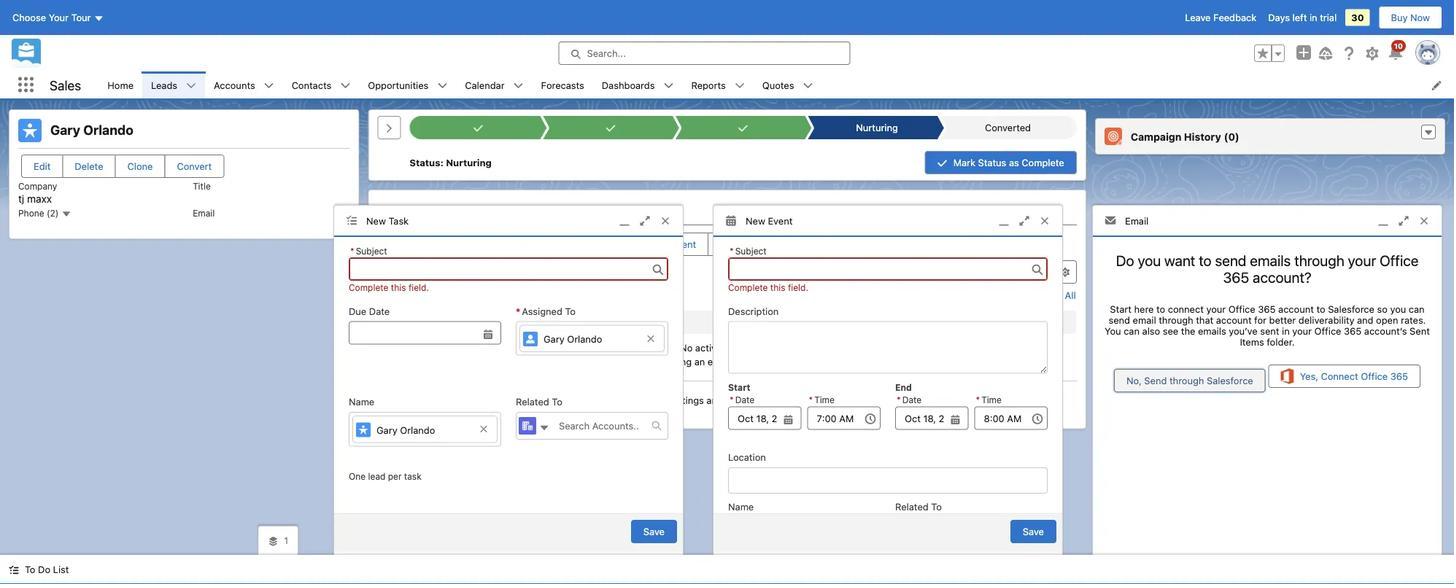 Task type: vqa. For each thing, say whether or not it's contained in the screenshot.
GARY ORLANDO to the middle
yes



Task type: describe. For each thing, give the bounding box(es) containing it.
save button for related to
[[631, 520, 677, 544]]

phone (2) button
[[18, 208, 71, 219]]

through inside start here to connect your office 365 account to salesforce so you can send email through that account for better deliverability and open rates. you can also see the emails you've sent in your office 365 account's sent items folder.
[[1159, 315, 1194, 326]]

expand
[[984, 290, 1016, 301]]

text default image inside "quotes" list item
[[803, 81, 813, 91]]

2 vertical spatial and
[[707, 395, 723, 406]]

* date for end
[[897, 395, 922, 405]]

all right view
[[1065, 290, 1076, 301]]

through inside button
[[1170, 375, 1204, 386]]

leads
[[151, 80, 177, 90]]

no, send through salesforce button
[[1114, 369, 1266, 393]]

past
[[641, 395, 661, 406]]

delete
[[75, 161, 103, 172]]

1 horizontal spatial account
[[1279, 304, 1314, 315]]

0 vertical spatial activities
[[957, 263, 997, 274]]

:
[[440, 157, 444, 168]]

related to inside the new task dialog
[[516, 397, 562, 408]]

delete button
[[62, 155, 116, 178]]

0 horizontal spatial your
[[1207, 304, 1226, 315]]

quotes list item
[[754, 72, 822, 99]]

Location text field
[[728, 468, 1048, 494]]

task inside new task button
[[555, 239, 576, 250]]

past
[[583, 395, 602, 406]]

one lead per task
[[349, 471, 422, 481]]

group for start
[[728, 394, 802, 430]]

• left view
[[1033, 290, 1038, 301]]

2 horizontal spatial group
[[1254, 45, 1285, 62]]

days left in trial
[[1268, 12, 1337, 23]]

you
[[1105, 326, 1121, 336]]

nurturing inside path options list box
[[856, 122, 898, 133]]

1 vertical spatial gary
[[544, 334, 565, 345]]

in inside start here to connect your office 365 account to salesforce so you can send email through that account for better deliverability and open rates. you can also see the emails you've sent in your office 365 account's sent items folder.
[[1282, 326, 1290, 336]]

new task inside button
[[533, 239, 576, 250]]

task inside the new task dialog
[[389, 215, 409, 226]]

date for start
[[735, 395, 755, 405]]

buy now
[[1391, 12, 1430, 23]]

time for end
[[982, 395, 1002, 405]]

as inside 'button'
[[1009, 157, 1019, 168]]

all right expand
[[1019, 290, 1030, 301]]

this for task
[[391, 282, 406, 293]]

1 vertical spatial gary orlando
[[544, 334, 602, 345]]

choose your tour
[[12, 12, 91, 23]]

campaign
[[1131, 130, 1182, 142]]

forecasts link
[[532, 72, 593, 99]]

all right time
[[944, 263, 955, 274]]

see
[[1163, 326, 1179, 336]]

Description text field
[[728, 321, 1048, 374]]

maxx
[[27, 193, 52, 205]]

to inside button
[[25, 564, 35, 575]]

new event button
[[614, 233, 709, 256]]

now
[[1411, 12, 1430, 23]]

clone
[[127, 161, 153, 172]]

leave feedback link
[[1185, 12, 1257, 23]]

log a call
[[416, 239, 460, 250]]

office inside do you want to send emails through your office 365 account?
[[1380, 252, 1419, 269]]

• left expand
[[976, 290, 980, 301]]

field. for task
[[409, 282, 429, 293]]

activities inside no activities to show. get started by sending an email, scheduling a task, and more.
[[695, 342, 735, 353]]

search...
[[587, 48, 626, 59]]

email dialog
[[1092, 205, 1443, 555]]

quotes link
[[754, 72, 803, 99]]

no activities to show. get started by sending an email, scheduling a task, and more.
[[591, 342, 863, 367]]

event inside dialog
[[768, 215, 793, 226]]

due
[[349, 306, 366, 317]]

new task button
[[497, 233, 588, 256]]

save for end
[[1023, 527, 1044, 537]]

all left time
[[901, 263, 912, 274]]

no,
[[1127, 375, 1142, 386]]

deliverability
[[1299, 315, 1355, 326]]

upcoming & overdue
[[401, 317, 501, 328]]

clone button
[[115, 155, 165, 178]]

text default image inside calendar list item
[[513, 81, 524, 91]]

0 horizontal spatial account
[[1216, 315, 1252, 326]]

title
[[193, 181, 211, 192]]

items
[[1240, 336, 1264, 347]]

1 horizontal spatial your
[[1293, 326, 1312, 336]]

buy
[[1391, 12, 1408, 23]]

text default image down past
[[652, 421, 662, 431]]

365 up sent
[[1258, 304, 1276, 315]]

view all link
[[1040, 284, 1077, 307]]

and inside no activities to show. get started by sending an email, scheduling a task, and more.
[[819, 356, 835, 367]]

new task dialog
[[333, 205, 684, 555]]

refresh button
[[938, 284, 973, 307]]

dashboards
[[602, 80, 655, 90]]

start for start
[[728, 383, 750, 393]]

1 vertical spatial gary orlando link
[[352, 416, 498, 443]]

refresh • expand all • view all
[[939, 290, 1076, 301]]

so
[[1377, 304, 1388, 315]]

show.
[[749, 342, 774, 353]]

accounts image
[[519, 418, 536, 435]]

filters: all time • all activities • all types
[[869, 263, 1045, 274]]

365 left account's
[[1344, 326, 1362, 336]]

new task inside dialog
[[366, 215, 409, 226]]

view
[[1041, 290, 1063, 301]]

done
[[800, 395, 822, 406]]

send inside start here to connect your office 365 account to salesforce so you can send email through that account for better deliverability and open rates. you can also see the emails you've sent in your office 365 account's sent items folder.
[[1109, 315, 1130, 326]]

location
[[728, 452, 766, 463]]

connect
[[1321, 371, 1359, 382]]

log a call button
[[380, 233, 472, 256]]

365 inside button
[[1391, 371, 1408, 382]]

edit button
[[21, 155, 63, 178]]

activity link
[[386, 196, 430, 225]]

time
[[915, 263, 934, 274]]

you've
[[1229, 326, 1258, 336]]

assigned
[[522, 306, 563, 317]]

new event dialog
[[713, 205, 1063, 584]]

text default image right accounts image
[[539, 423, 549, 434]]

365 inside do you want to send emails through your office 365 account?
[[1223, 269, 1249, 286]]

do inside button
[[38, 564, 50, 575]]

emails inside start here to connect your office 365 account to salesforce so you can send email through that account for better deliverability and open rates. you can also see the emails you've sent in your office 365 account's sent items folder.
[[1198, 326, 1226, 336]]

no, send through salesforce
[[1127, 375, 1253, 386]]

to inside new event dialog
[[931, 501, 942, 512]]

marked
[[752, 395, 784, 406]]

Related To text field
[[550, 413, 652, 439]]

per
[[388, 471, 402, 481]]

0 vertical spatial gary orlando link
[[520, 325, 665, 353]]

0 horizontal spatial can
[[1124, 326, 1140, 336]]

text default image inside dashboards list item
[[664, 81, 674, 91]]

status : nurturing
[[410, 157, 492, 168]]

choose your tour button
[[12, 6, 105, 29]]

no for activities
[[680, 342, 693, 353]]

started
[[609, 356, 641, 367]]

complete inside 'button'
[[1022, 157, 1064, 168]]

group for end
[[895, 394, 969, 430]]

due date
[[349, 306, 390, 317]]

save for related to
[[644, 527, 665, 537]]

campaign history (0)
[[1131, 130, 1240, 142]]

tour
[[71, 12, 91, 23]]

opportunities
[[368, 80, 429, 90]]

path options list box
[[410, 116, 1077, 139]]

filters:
[[869, 263, 899, 274]]

2 vertical spatial gary
[[377, 425, 397, 436]]

email button
[[734, 233, 806, 256]]

you inside start here to connect your office 365 account to salesforce so you can send email through that account for better deliverability and open rates. you can also see the emails you've sent in your office 365 account's sent items folder.
[[1390, 304, 1406, 315]]

up
[[850, 395, 861, 406]]

1 vertical spatial as
[[787, 395, 797, 406]]

calendar link
[[456, 72, 513, 99]]

contacts list item
[[283, 72, 359, 99]]

company
[[18, 181, 57, 192]]

search... button
[[559, 42, 850, 65]]

to right better
[[1317, 304, 1326, 315]]

sent
[[1260, 326, 1280, 336]]

to left past
[[552, 397, 562, 408]]

complete for new event
[[728, 282, 768, 293]]

reports
[[691, 80, 726, 90]]

date inside the new task dialog
[[369, 306, 390, 317]]

folder.
[[1267, 336, 1295, 347]]

subject for new task
[[356, 246, 387, 256]]

0 vertical spatial can
[[1409, 304, 1425, 315]]

to inside do you want to send emails through your office 365 account?
[[1199, 252, 1212, 269]]

calendar
[[465, 80, 505, 90]]

list containing home
[[99, 72, 1454, 99]]

calendar list item
[[456, 72, 532, 99]]

rates.
[[1401, 315, 1426, 326]]

mark status as complete
[[954, 157, 1064, 168]]

nurturing link
[[814, 116, 937, 139]]

1 status from the left
[[410, 157, 440, 168]]

you inside do you want to send emails through your office 365 account?
[[1138, 252, 1161, 269]]

leave feedback
[[1185, 12, 1257, 23]]

reports list item
[[683, 72, 754, 99]]

text default image inside accounts list item
[[264, 81, 274, 91]]

field. for event
[[788, 282, 809, 293]]

* subject for new event
[[730, 246, 767, 256]]



Task type: locate. For each thing, give the bounding box(es) containing it.
to down location text box in the bottom of the page
[[931, 501, 942, 512]]

in right left
[[1310, 12, 1318, 23]]

salesforce inside start here to connect your office 365 account to salesforce so you can send email through that account for better deliverability and open rates. you can also see the emails you've sent in your office 365 account's sent items folder.
[[1328, 304, 1375, 315]]

• right time
[[937, 263, 941, 274]]

this inside new event dialog
[[770, 282, 786, 293]]

1 * time from the left
[[809, 395, 835, 405]]

to do list button
[[0, 555, 78, 584]]

• up expand
[[1000, 263, 1004, 274]]

no for past
[[568, 395, 580, 406]]

1 horizontal spatial activities
[[957, 263, 997, 274]]

complete down converted
[[1022, 157, 1064, 168]]

yes, connect office 365
[[1300, 371, 1408, 382]]

0 vertical spatial task
[[389, 215, 409, 226]]

name inside the new task dialog
[[349, 397, 375, 408]]

group down end
[[895, 394, 969, 430]]

emails
[[1250, 252, 1291, 269], [1198, 326, 1226, 336]]

1 vertical spatial emails
[[1198, 326, 1226, 336]]

1 horizontal spatial gary orlando link
[[520, 325, 665, 353]]

0 vertical spatial orlando
[[83, 122, 133, 138]]

activities up email,
[[695, 342, 735, 353]]

can right the you
[[1124, 326, 1140, 336]]

your up open
[[1348, 252, 1376, 269]]

0 vertical spatial no
[[680, 342, 693, 353]]

1 horizontal spatial status
[[978, 157, 1007, 168]]

email
[[193, 208, 215, 218], [1125, 215, 1149, 226], [770, 239, 794, 250]]

account up sent
[[1279, 304, 1314, 315]]

0 vertical spatial through
[[1295, 252, 1345, 269]]

1 horizontal spatial time
[[982, 395, 1002, 405]]

0 horizontal spatial as
[[787, 395, 797, 406]]

as down the converted link
[[1009, 157, 1019, 168]]

task up log a call button
[[389, 215, 409, 226]]

text default image inside leads "list item"
[[186, 81, 196, 91]]

through right send
[[1170, 375, 1204, 386]]

send
[[1144, 375, 1167, 386]]

through up deliverability
[[1295, 252, 1345, 269]]

text default image inside contacts list item
[[340, 81, 351, 91]]

related inside the new task dialog
[[516, 397, 549, 408]]

complete up description
[[728, 282, 768, 293]]

salesforce down items
[[1207, 375, 1253, 386]]

status up the activity link
[[410, 157, 440, 168]]

dashboards list item
[[593, 72, 683, 99]]

complete inside the new task dialog
[[349, 282, 389, 293]]

activities up "refresh"
[[957, 263, 997, 274]]

and left tasks
[[707, 395, 723, 406]]

start inside new event dialog
[[728, 383, 750, 393]]

new event
[[746, 215, 793, 226], [649, 239, 696, 250]]

office
[[1380, 252, 1419, 269], [1229, 304, 1256, 315], [1315, 326, 1342, 336], [1361, 371, 1388, 382]]

contacts
[[292, 80, 332, 90]]

0 horizontal spatial task
[[389, 215, 409, 226]]

office right connect at the right
[[1361, 371, 1388, 382]]

gary orlando up task
[[377, 425, 435, 436]]

date
[[369, 306, 390, 317], [735, 395, 755, 405], [902, 395, 922, 405]]

this up upcoming
[[391, 282, 406, 293]]

None text field
[[728, 258, 1048, 281], [807, 407, 881, 430], [975, 407, 1048, 430], [728, 258, 1048, 281], [807, 407, 881, 430], [975, 407, 1048, 430]]

subject left log
[[356, 246, 387, 256]]

leads list item
[[142, 72, 205, 99]]

your inside do you want to send emails through your office 365 account?
[[1348, 252, 1376, 269]]

new task up log a call button
[[366, 215, 409, 226]]

sales
[[50, 77, 81, 93]]

gary right lead icon
[[50, 122, 80, 138]]

salesforce left so
[[1328, 304, 1375, 315]]

0 horizontal spatial group
[[728, 394, 802, 430]]

to right assigned
[[565, 306, 576, 317]]

related inside new event dialog
[[895, 501, 929, 512]]

buy now button
[[1379, 6, 1443, 29]]

0 vertical spatial gary
[[50, 122, 80, 138]]

office right better
[[1315, 326, 1342, 336]]

tab list
[[377, 196, 1077, 225]]

field. down email button
[[788, 282, 809, 293]]

2 save from the left
[[1023, 527, 1044, 537]]

1 save from the left
[[644, 527, 665, 537]]

0 horizontal spatial save button
[[631, 520, 677, 544]]

dashboards link
[[593, 72, 664, 99]]

0 horizontal spatial gary
[[50, 122, 80, 138]]

convert button
[[165, 155, 224, 178]]

orlando
[[83, 122, 133, 138], [567, 334, 602, 345], [400, 425, 435, 436]]

1 horizontal spatial save button
[[1011, 520, 1057, 544]]

new event inside dialog
[[746, 215, 793, 226]]

0 vertical spatial a
[[435, 239, 440, 250]]

0 horizontal spatial this
[[391, 282, 406, 293]]

no up 'sending'
[[680, 342, 693, 353]]

2 * date from the left
[[897, 395, 922, 405]]

activity.
[[605, 395, 639, 406]]

1 vertical spatial related
[[895, 501, 929, 512]]

all left types
[[1007, 263, 1018, 274]]

start for start here to connect your office 365 account to salesforce so you can send email through that account for better deliverability and open rates. you can also see the emails you've sent in your office 365 account's sent items folder.
[[1110, 304, 1132, 315]]

scheduling
[[736, 356, 785, 367]]

0 vertical spatial send
[[1215, 252, 1247, 269]]

your right sent
[[1293, 326, 1312, 336]]

1 vertical spatial send
[[1109, 315, 1130, 326]]

gary orlando
[[50, 122, 133, 138], [544, 334, 602, 345], [377, 425, 435, 436]]

1 vertical spatial event
[[672, 239, 696, 250]]

2 * time from the left
[[976, 395, 1002, 405]]

2 field. from the left
[[788, 282, 809, 293]]

start inside start here to connect your office 365 account to salesforce so you can send email through that account for better deliverability and open rates. you can also see the emails you've sent in your office 365 account's sent items folder.
[[1110, 304, 1132, 315]]

quotes
[[762, 80, 794, 90]]

0 horizontal spatial emails
[[1198, 326, 1226, 336]]

0 horizontal spatial salesforce
[[1207, 375, 1253, 386]]

1 horizontal spatial date
[[735, 395, 755, 405]]

0 vertical spatial as
[[1009, 157, 1019, 168]]

10 button
[[1387, 40, 1406, 62]]

orlando for the bottom gary orlando link
[[400, 425, 435, 436]]

to right want
[[1199, 252, 1212, 269]]

0 vertical spatial your
[[1348, 252, 1376, 269]]

yes, connect office 365 button
[[1269, 365, 1421, 388]]

1 horizontal spatial gary orlando
[[377, 425, 435, 436]]

gary down assigned to
[[544, 334, 565, 345]]

new event inside button
[[649, 239, 696, 250]]

1
[[284, 536, 288, 546]]

emails inside do you want to send emails through your office 365 account?
[[1250, 252, 1291, 269]]

description
[[728, 306, 779, 317]]

overdue
[[461, 317, 501, 328]]

save inside the new task dialog
[[644, 527, 665, 537]]

complete this field. up description
[[728, 282, 809, 293]]

0 horizontal spatial start
[[728, 383, 750, 393]]

1 horizontal spatial email
[[770, 239, 794, 250]]

task
[[389, 215, 409, 226], [555, 239, 576, 250]]

status inside 'button'
[[978, 157, 1007, 168]]

complete for new task
[[349, 282, 389, 293]]

field. up upcoming
[[409, 282, 429, 293]]

days
[[1268, 12, 1290, 23]]

0 horizontal spatial gary orlando link
[[352, 416, 498, 443]]

date right due
[[369, 306, 390, 317]]

your
[[49, 12, 69, 23]]

gary
[[50, 122, 80, 138], [544, 334, 565, 345], [377, 425, 397, 436]]

connect
[[1168, 304, 1204, 315]]

related up accounts image
[[516, 397, 549, 408]]

status
[[410, 157, 440, 168], [978, 157, 1007, 168]]

start here to connect your office 365 account to salesforce so you can send email through that account for better deliverability and open rates. you can also see the emails you've sent in your office 365 account's sent items folder.
[[1105, 304, 1430, 347]]

0 horizontal spatial related
[[516, 397, 549, 408]]

gary orlando up delete
[[50, 122, 133, 138]]

a right log
[[435, 239, 440, 250]]

1 horizontal spatial complete
[[728, 282, 768, 293]]

mark status as complete button
[[925, 151, 1077, 174]]

2 horizontal spatial email
[[1125, 215, 1149, 226]]

gary orlando link up task
[[352, 416, 498, 443]]

date down end
[[902, 395, 922, 405]]

types
[[1020, 263, 1045, 274]]

group down days
[[1254, 45, 1285, 62]]

related down location text box in the bottom of the page
[[895, 501, 929, 512]]

through inside do you want to send emails through your office 365 account?
[[1295, 252, 1345, 269]]

(0)
[[1224, 130, 1240, 142]]

0 horizontal spatial complete
[[349, 282, 389, 293]]

task,
[[795, 356, 816, 367]]

date for end
[[902, 395, 922, 405]]

* date down end
[[897, 395, 922, 405]]

phone
[[18, 208, 44, 218]]

subject inside the new task dialog
[[356, 246, 387, 256]]

sent
[[1410, 326, 1430, 336]]

1 vertical spatial a
[[787, 356, 792, 367]]

0 horizontal spatial * time
[[809, 395, 835, 405]]

lead image
[[18, 119, 42, 142]]

2 * subject from the left
[[730, 246, 767, 256]]

30
[[1352, 12, 1364, 23]]

can up sent
[[1409, 304, 1425, 315]]

1 horizontal spatial start
[[1110, 304, 1132, 315]]

2 vertical spatial your
[[1293, 326, 1312, 336]]

email
[[1133, 315, 1156, 326]]

left
[[1293, 12, 1307, 23]]

start up tasks
[[728, 383, 750, 393]]

1 horizontal spatial as
[[1009, 157, 1019, 168]]

related to up accounts image
[[516, 397, 562, 408]]

10
[[1394, 42, 1403, 50]]

1 vertical spatial do
[[38, 564, 50, 575]]

complete this field. for task
[[349, 282, 429, 293]]

1 button
[[259, 527, 298, 555]]

you left want
[[1138, 252, 1161, 269]]

365
[[1223, 269, 1249, 286], [1258, 304, 1276, 315], [1344, 326, 1362, 336], [1391, 371, 1408, 382]]

text default image inside opportunities list item
[[437, 81, 448, 91]]

account?
[[1253, 269, 1312, 286]]

1 horizontal spatial group
[[895, 394, 969, 430]]

text default image inside the 1 popup button
[[268, 537, 278, 547]]

send left email
[[1109, 315, 1130, 326]]

event inside button
[[672, 239, 696, 250]]

phone (2)
[[18, 208, 61, 218]]

1 vertical spatial start
[[728, 383, 750, 393]]

upcoming & overdue button
[[378, 311, 1076, 334]]

2 horizontal spatial your
[[1348, 252, 1376, 269]]

assigned to
[[522, 306, 576, 317]]

gary orlando up get
[[544, 334, 602, 345]]

* time for end
[[976, 395, 1002, 405]]

a inside button
[[435, 239, 440, 250]]

0 horizontal spatial email
[[193, 208, 215, 218]]

save inside new event dialog
[[1023, 527, 1044, 537]]

None text field
[[349, 258, 668, 281], [349, 321, 501, 345], [728, 407, 802, 430], [895, 407, 969, 430], [349, 258, 668, 281], [349, 321, 501, 345], [728, 407, 802, 430], [895, 407, 969, 430]]

office up you've
[[1229, 304, 1256, 315]]

opportunities list item
[[359, 72, 456, 99]]

salesforce inside button
[[1207, 375, 1253, 386]]

converted link
[[947, 116, 1070, 139]]

send right want
[[1215, 252, 1247, 269]]

details
[[456, 204, 492, 218]]

1 horizontal spatial complete this field.
[[728, 282, 809, 293]]

text default image left reports link
[[664, 81, 674, 91]]

orlando for the topmost gary orlando link
[[567, 334, 602, 345]]

no
[[680, 342, 693, 353], [568, 395, 580, 406]]

group
[[1254, 45, 1285, 62], [728, 394, 802, 430], [895, 394, 969, 430]]

* subject
[[350, 246, 387, 256], [730, 246, 767, 256]]

0 horizontal spatial date
[[369, 306, 390, 317]]

0 horizontal spatial * subject
[[350, 246, 387, 256]]

gary up one lead per task
[[377, 425, 397, 436]]

0 horizontal spatial complete this field.
[[349, 282, 429, 293]]

and right task,
[[819, 356, 835, 367]]

2 subject from the left
[[735, 246, 767, 256]]

do you want to send emails through your office 365 account?
[[1116, 252, 1419, 286]]

1 horizontal spatial related
[[895, 501, 929, 512]]

start
[[1110, 304, 1132, 315], [728, 383, 750, 393]]

0 horizontal spatial event
[[672, 239, 696, 250]]

text default image
[[186, 81, 196, 91], [264, 81, 274, 91], [513, 81, 524, 91], [664, 81, 674, 91], [803, 81, 813, 91], [61, 209, 71, 219], [652, 421, 662, 431], [539, 423, 549, 434]]

2 save button from the left
[[1011, 520, 1057, 544]]

complete this field. inside the new task dialog
[[349, 282, 429, 293]]

0 horizontal spatial send
[[1109, 315, 1130, 326]]

0 horizontal spatial subject
[[356, 246, 387, 256]]

emails up the for
[[1250, 252, 1291, 269]]

complete this field. inside new event dialog
[[728, 282, 809, 293]]

0 horizontal spatial related to
[[516, 397, 562, 408]]

related to inside new event dialog
[[895, 501, 942, 512]]

email inside dialog
[[1125, 215, 1149, 226]]

your right connect
[[1207, 304, 1226, 315]]

1 horizontal spatial gary
[[377, 425, 397, 436]]

office inside button
[[1361, 371, 1388, 382]]

* date down scheduling
[[730, 395, 755, 405]]

name inside new event dialog
[[728, 501, 754, 512]]

2 horizontal spatial and
[[1357, 315, 1374, 326]]

and inside start here to connect your office 365 account to salesforce so you can send email through that account for better deliverability and open rates. you can also see the emails you've sent in your office 365 account's sent items folder.
[[1357, 315, 1374, 326]]

lead
[[368, 471, 386, 481]]

new task up assigned to
[[533, 239, 576, 250]]

text default image inside to do list button
[[9, 565, 19, 575]]

accounts list item
[[205, 72, 283, 99]]

* subject up description
[[730, 246, 767, 256]]

group up location on the bottom
[[728, 394, 802, 430]]

* date
[[730, 395, 755, 405], [897, 395, 922, 405]]

date down scheduling
[[735, 395, 755, 405]]

1 horizontal spatial can
[[1409, 304, 1425, 315]]

here
[[1134, 304, 1154, 315]]

1 horizontal spatial salesforce
[[1328, 304, 1375, 315]]

task
[[404, 471, 422, 481]]

1 vertical spatial you
[[1390, 304, 1406, 315]]

choose
[[12, 12, 46, 23]]

1 field. from the left
[[409, 282, 429, 293]]

gary orlando link up get
[[520, 325, 665, 353]]

0 horizontal spatial a
[[435, 239, 440, 250]]

0 horizontal spatial new event
[[649, 239, 696, 250]]

this up description
[[770, 282, 786, 293]]

to left show.
[[737, 342, 746, 353]]

2 time from the left
[[982, 395, 1002, 405]]

1 horizontal spatial * date
[[897, 395, 922, 405]]

* subject inside the new task dialog
[[350, 246, 387, 256]]

save button inside the new task dialog
[[631, 520, 677, 544]]

2 complete this field. from the left
[[728, 282, 809, 293]]

through left the that
[[1159, 315, 1194, 326]]

&
[[451, 317, 458, 328]]

time for start
[[814, 395, 835, 405]]

0 vertical spatial and
[[1357, 315, 1374, 326]]

1 horizontal spatial new event
[[746, 215, 793, 226]]

1 vertical spatial name
[[728, 501, 754, 512]]

0 vertical spatial event
[[768, 215, 793, 226]]

1 time from the left
[[814, 395, 835, 405]]

0 horizontal spatial save
[[644, 527, 665, 537]]

0 horizontal spatial new task
[[366, 215, 409, 226]]

here.
[[864, 395, 887, 406]]

1 horizontal spatial field.
[[788, 282, 809, 293]]

365 left account?
[[1223, 269, 1249, 286]]

text default image inside reports list item
[[735, 81, 745, 91]]

the
[[1181, 326, 1196, 336]]

1 * subject from the left
[[350, 246, 387, 256]]

do left list
[[38, 564, 50, 575]]

mark
[[954, 157, 976, 168]]

name
[[349, 397, 375, 408], [728, 501, 754, 512]]

0 vertical spatial new task
[[366, 215, 409, 226]]

reports link
[[683, 72, 735, 99]]

to inside no activities to show. get started by sending an email, scheduling a task, and more.
[[737, 342, 746, 353]]

complete inside new event dialog
[[728, 282, 768, 293]]

text default image right the leads
[[186, 81, 196, 91]]

text default image right calendar
[[513, 81, 524, 91]]

account's
[[1364, 326, 1407, 336]]

1 this from the left
[[391, 282, 406, 293]]

you right so
[[1390, 304, 1406, 315]]

list
[[53, 564, 69, 575]]

1 horizontal spatial do
[[1116, 252, 1134, 269]]

1 horizontal spatial you
[[1390, 304, 1406, 315]]

0 horizontal spatial gary orlando
[[50, 122, 133, 138]]

task up assigned to
[[555, 239, 576, 250]]

2 horizontal spatial gary
[[544, 334, 565, 345]]

subject up description
[[735, 246, 767, 256]]

1 horizontal spatial in
[[1310, 12, 1318, 23]]

2 horizontal spatial gary orlando
[[544, 334, 602, 345]]

do inside do you want to send emails through your office 365 account?
[[1116, 252, 1134, 269]]

home link
[[99, 72, 142, 99]]

1 vertical spatial through
[[1159, 315, 1194, 326]]

a inside no activities to show. get started by sending an email, scheduling a task, and more.
[[787, 356, 792, 367]]

subject for new event
[[735, 246, 767, 256]]

1 subject from the left
[[356, 246, 387, 256]]

1 vertical spatial nurturing
[[446, 157, 492, 168]]

and left so
[[1357, 315, 1374, 326]]

activity
[[386, 204, 430, 218]]

0 horizontal spatial status
[[410, 157, 440, 168]]

no inside no activities to show. get started by sending an email, scheduling a task, and more.
[[680, 342, 693, 353]]

to do list
[[25, 564, 69, 575]]

field. inside the new task dialog
[[409, 282, 429, 293]]

a left task,
[[787, 356, 792, 367]]

send inside do you want to send emails through your office 365 account?
[[1215, 252, 1247, 269]]

more.
[[838, 356, 863, 367]]

0 vertical spatial gary orlando
[[50, 122, 133, 138]]

field. inside new event dialog
[[788, 282, 809, 293]]

tab list containing activity
[[377, 196, 1077, 225]]

no left past
[[568, 395, 580, 406]]

subject inside new event dialog
[[735, 246, 767, 256]]

emails right the in the right of the page
[[1198, 326, 1226, 336]]

0 vertical spatial salesforce
[[1328, 304, 1375, 315]]

1 horizontal spatial new task
[[533, 239, 576, 250]]

0 vertical spatial do
[[1116, 252, 1134, 269]]

this for event
[[770, 282, 786, 293]]

* subject for new task
[[350, 246, 387, 256]]

0 vertical spatial new event
[[746, 215, 793, 226]]

1 save button from the left
[[631, 520, 677, 544]]

* time for start
[[809, 395, 835, 405]]

that
[[1196, 315, 1214, 326]]

2 this from the left
[[770, 282, 786, 293]]

save button for end
[[1011, 520, 1057, 544]]

company tj maxx
[[18, 181, 57, 205]]

trial
[[1320, 12, 1337, 23]]

account left the for
[[1216, 315, 1252, 326]]

text default image
[[340, 81, 351, 91], [437, 81, 448, 91], [735, 81, 745, 91], [1424, 128, 1434, 138], [268, 537, 278, 547], [9, 565, 19, 575]]

by
[[644, 356, 654, 367]]

0 horizontal spatial in
[[1282, 326, 1290, 336]]

to left list
[[25, 564, 35, 575]]

* subject inside new event dialog
[[730, 246, 767, 256]]

as left done
[[787, 395, 797, 406]]

time
[[814, 395, 835, 405], [982, 395, 1002, 405]]

0 vertical spatial in
[[1310, 12, 1318, 23]]

text default image inside phone (2) popup button
[[61, 209, 71, 219]]

contacts link
[[283, 72, 340, 99]]

through
[[1295, 252, 1345, 269], [1159, 315, 1194, 326], [1170, 375, 1204, 386]]

do up here
[[1116, 252, 1134, 269]]

refresh
[[939, 290, 973, 301]]

complete this field. for event
[[728, 282, 809, 293]]

2 horizontal spatial complete
[[1022, 157, 1064, 168]]

1 complete this field. from the left
[[349, 282, 429, 293]]

list
[[99, 72, 1454, 99]]

this inside the new task dialog
[[391, 282, 406, 293]]

1 vertical spatial new event
[[649, 239, 696, 250]]

also
[[1142, 326, 1160, 336]]

1 * date from the left
[[730, 395, 755, 405]]

0 vertical spatial related
[[516, 397, 549, 408]]

save button inside new event dialog
[[1011, 520, 1057, 544]]

email inside button
[[770, 239, 794, 250]]

to right here
[[1157, 304, 1165, 315]]

subject
[[356, 246, 387, 256], [735, 246, 767, 256]]

1 horizontal spatial this
[[770, 282, 786, 293]]

2 status from the left
[[978, 157, 1007, 168]]

tj
[[18, 193, 24, 205]]

1 vertical spatial new task
[[533, 239, 576, 250]]

start left here
[[1110, 304, 1132, 315]]

complete this field. up due date
[[349, 282, 429, 293]]

1 horizontal spatial emails
[[1250, 252, 1291, 269]]

* date for start
[[730, 395, 755, 405]]

text default image right quotes
[[803, 81, 813, 91]]

tasks
[[726, 395, 749, 406]]

in right sent
[[1282, 326, 1290, 336]]

related to down location text box in the bottom of the page
[[895, 501, 942, 512]]

text default image right (2)
[[61, 209, 71, 219]]

365 down account's
[[1391, 371, 1408, 382]]



